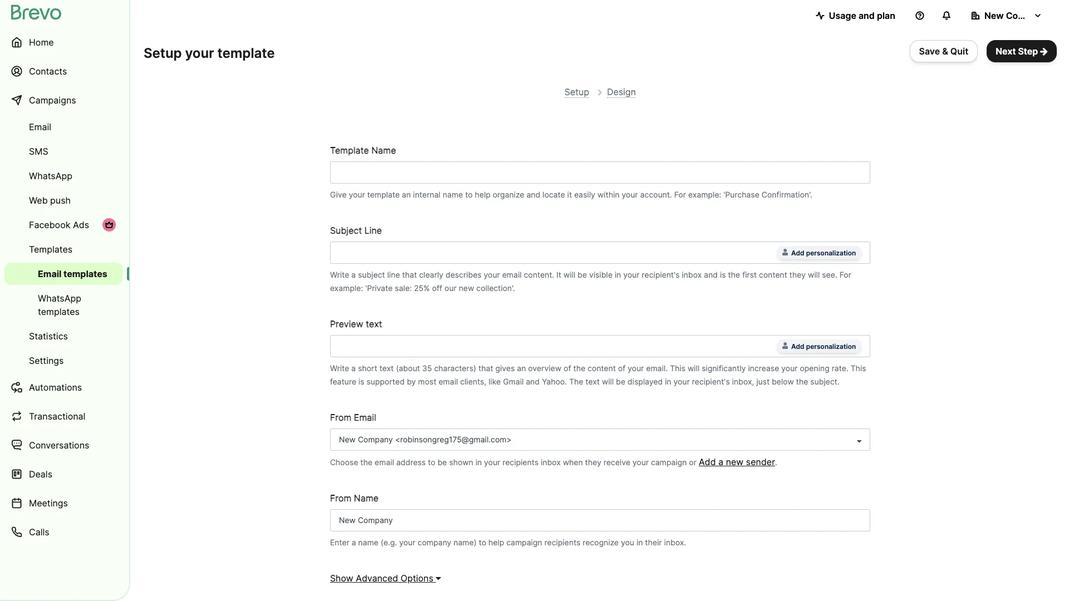 Task type: locate. For each thing, give the bounding box(es) containing it.
preview
[[330, 318, 364, 330]]

'private
[[365, 283, 393, 293]]

0 vertical spatial an
[[402, 190, 411, 199]]

from for from name
[[330, 493, 352, 504]]

an up gmail
[[517, 364, 526, 373]]

0 horizontal spatial campaign
[[507, 538, 543, 547]]

0 horizontal spatial be
[[438, 458, 447, 467]]

1 vertical spatial to
[[428, 458, 436, 467]]

0 horizontal spatial example:
[[330, 283, 363, 293]]

&
[[943, 46, 949, 57]]

1 horizontal spatial for
[[840, 270, 852, 279]]

be left shown
[[438, 458, 447, 467]]

internal
[[413, 190, 441, 199]]

2 from from the top
[[330, 493, 352, 504]]

example: left 'purchase
[[689, 190, 722, 199]]

1 vertical spatial name
[[358, 538, 379, 547]]

be inside choose the email address to be shown in your recipients inbox when they receive your campaign or add a new sender .
[[438, 458, 447, 467]]

this right rate. on the bottom right of the page
[[851, 364, 867, 373]]

personalization
[[806, 249, 856, 257], [806, 342, 856, 351]]

0 vertical spatial email
[[502, 270, 522, 279]]

template
[[330, 145, 369, 156]]

name right internal
[[443, 190, 463, 199]]

1 horizontal spatial an
[[517, 364, 526, 373]]

inbox inside write a subject line that clearly describes your email content. it will be visible in your recipient's inbox and is the first content they will see. for example: 'private sale: 25% off our new collection'.
[[682, 270, 702, 279]]

line
[[387, 270, 400, 279]]

1 horizontal spatial is
[[720, 270, 726, 279]]

0 vertical spatial recipient's
[[642, 270, 680, 279]]

next step
[[996, 46, 1039, 57]]

email down supported
[[354, 412, 376, 423]]

this right the email.
[[670, 364, 686, 373]]

add personalization up the see.
[[792, 249, 856, 257]]

1 horizontal spatial setup
[[565, 86, 589, 97]]

1 vertical spatial add
[[792, 342, 805, 351]]

template for setup your template
[[218, 45, 275, 61]]

account.
[[641, 190, 672, 199]]

and left first on the top
[[704, 270, 718, 279]]

0 vertical spatial campaign
[[651, 458, 687, 467]]

1 personalization from the top
[[806, 249, 856, 257]]

to left organize at left top
[[465, 190, 473, 199]]

an
[[402, 190, 411, 199], [517, 364, 526, 373]]

2 write from the top
[[330, 364, 349, 373]]

text right "preview"
[[366, 318, 382, 330]]

is inside write a subject line that clearly describes your email content. it will be visible in your recipient's inbox and is the first content they will see. for example: 'private sale: 25% off our new collection'.
[[720, 270, 726, 279]]

write up feature
[[330, 364, 349, 373]]

they inside write a subject line that clearly describes your email content. it will be visible in your recipient's inbox and is the first content they will see. for example: 'private sale: 25% off our new collection'.
[[790, 270, 806, 279]]

1 add personalization from the top
[[792, 249, 856, 257]]

from for from email
[[330, 412, 352, 423]]

a left subject
[[352, 270, 356, 279]]

email inside 'email templates' link
[[38, 269, 61, 280]]

write left subject
[[330, 270, 349, 279]]

recognize
[[583, 538, 619, 547]]

add personalization button up opening
[[777, 340, 862, 353]]

they left the see.
[[790, 270, 806, 279]]

0 horizontal spatial for
[[675, 190, 686, 199]]

example: inside write a subject line that clearly describes your email content. it will be visible in your recipient's inbox and is the first content they will see. for example: 'private sale: 25% off our new collection'.
[[330, 283, 363, 293]]

and down overview
[[526, 377, 540, 386]]

personalization for subject line
[[806, 249, 856, 257]]

the left first on the top
[[728, 270, 741, 279]]

gives
[[496, 364, 515, 373]]

0 vertical spatial whatsapp
[[29, 170, 72, 182]]

to right name)
[[479, 538, 487, 547]]

1 vertical spatial email
[[38, 269, 61, 280]]

of
[[564, 364, 571, 373], [618, 364, 626, 373]]

1 this from the left
[[670, 364, 686, 373]]

you
[[621, 538, 635, 547]]

recipient's inside write a subject line that clearly describes your email content. it will be visible in your recipient's inbox and is the first content they will see. for example: 'private sale: 25% off our new collection'.
[[642, 270, 680, 279]]

will right the
[[602, 377, 614, 386]]

in
[[615, 270, 621, 279], [665, 377, 672, 386], [476, 458, 482, 467], [637, 538, 643, 547]]

0 horizontal spatial this
[[670, 364, 686, 373]]

0 vertical spatial personalization
[[806, 249, 856, 257]]

design
[[607, 86, 636, 97]]

deals link
[[4, 461, 123, 488]]

show advanced options link
[[330, 573, 441, 584]]

0 horizontal spatial an
[[402, 190, 411, 199]]

1 horizontal spatial this
[[851, 364, 867, 373]]

for right the see.
[[840, 270, 852, 279]]

recipients left the recognize
[[545, 538, 581, 547]]

1 vertical spatial whatsapp
[[38, 293, 81, 304]]

None text field
[[330, 161, 871, 184], [339, 340, 772, 353], [330, 161, 871, 184], [339, 340, 772, 353]]

2 horizontal spatial to
[[479, 538, 487, 547]]

0 vertical spatial that
[[402, 270, 417, 279]]

None text field
[[339, 246, 772, 259]]

just
[[757, 377, 770, 386]]

1 horizontal spatial name
[[443, 190, 463, 199]]

1 horizontal spatial template
[[367, 190, 400, 199]]

email templates
[[38, 269, 107, 280]]

email up 'collection'.'
[[502, 270, 522, 279]]

email down templates
[[38, 269, 61, 280]]

1 vertical spatial write
[[330, 364, 349, 373]]

2 vertical spatial email
[[375, 458, 394, 467]]

add a new sender link
[[699, 457, 776, 468]]

enter
[[330, 538, 350, 547]]

0 horizontal spatial email
[[375, 458, 394, 467]]

0 vertical spatial is
[[720, 270, 726, 279]]

email for email templates
[[38, 269, 61, 280]]

left___rvooi image
[[105, 221, 114, 230]]

write
[[330, 270, 349, 279], [330, 364, 349, 373]]

1 vertical spatial template
[[367, 190, 400, 199]]

0 horizontal spatial name
[[358, 538, 379, 547]]

name for template name
[[372, 145, 396, 156]]

will
[[564, 270, 576, 279], [808, 270, 820, 279], [688, 364, 700, 373], [602, 377, 614, 386]]

0 vertical spatial example:
[[689, 190, 722, 199]]

write for subject line
[[330, 270, 349, 279]]

from down choose
[[330, 493, 352, 504]]

add personalization button up the see.
[[777, 246, 862, 259]]

whatsapp up web push
[[29, 170, 72, 182]]

2 horizontal spatial email
[[502, 270, 522, 279]]

a left short
[[352, 364, 356, 373]]

write a subject line that clearly describes your email content. it will be visible in your recipient's inbox and is the first content they will see. for example: 'private sale: 25% off our new collection'.
[[330, 270, 852, 293]]

be inside write a subject line that clearly describes your email content. it will be visible in your recipient's inbox and is the first content they will see. for example: 'private sale: 25% off our new collection'.
[[578, 270, 587, 279]]

this
[[670, 364, 686, 373], [851, 364, 867, 373]]

setup your template
[[144, 45, 275, 61]]

to right address
[[428, 458, 436, 467]]

0 vertical spatial they
[[790, 270, 806, 279]]

write inside write a short text (about 35 characters) that gives an overview of the content of your email. this will significantly increase your opening rate. this feature is supported by most email clients, like gmail and yahoo. the text will be displayed in your recipient's inbox, just below the subject.
[[330, 364, 349, 373]]

0 horizontal spatial recipient's
[[642, 270, 680, 279]]

personalization for preview text
[[806, 342, 856, 351]]

by
[[407, 377, 416, 386]]

1 horizontal spatial content
[[759, 270, 788, 279]]

content right first on the top
[[759, 270, 788, 279]]

a for text
[[352, 364, 356, 373]]

personalization up rate. on the bottom right of the page
[[806, 342, 856, 351]]

text
[[366, 318, 382, 330], [380, 364, 394, 373], [586, 377, 600, 386]]

receive
[[604, 458, 631, 467]]

(e.g.
[[381, 538, 397, 547]]

1 horizontal spatial that
[[479, 364, 493, 373]]

email up the sms
[[29, 121, 51, 133]]

2 this from the left
[[851, 364, 867, 373]]

in inside write a short text (about 35 characters) that gives an overview of the content of your email. this will significantly increase your opening rate. this feature is supported by most email clients, like gmail and yahoo. the text will be displayed in your recipient's inbox, just below the subject.
[[665, 377, 672, 386]]

recipients left when
[[503, 458, 539, 467]]

collection'.
[[477, 283, 515, 293]]

like
[[489, 377, 501, 386]]

they right when
[[585, 458, 602, 467]]

0 vertical spatial content
[[759, 270, 788, 279]]

give
[[330, 190, 347, 199]]

0 vertical spatial add personalization button
[[777, 246, 862, 259]]

of up the
[[564, 364, 571, 373]]

2 horizontal spatial be
[[616, 377, 626, 386]]

templates
[[64, 269, 107, 280], [38, 306, 80, 318]]

templates up statistics "link"
[[38, 306, 80, 318]]

personalization up the see.
[[806, 249, 856, 257]]

in inside choose the email address to be shown in your recipients inbox when they receive your campaign or add a new sender .
[[476, 458, 482, 467]]

write a short text (about 35 characters) that gives an overview of the content of your email. this will significantly increase your opening rate. this feature is supported by most email clients, like gmail and yahoo. the text will be displayed in your recipient's inbox, just below the subject.
[[330, 364, 867, 386]]

1 horizontal spatial be
[[578, 270, 587, 279]]

the
[[728, 270, 741, 279], [574, 364, 586, 373], [797, 377, 809, 386], [361, 458, 373, 467]]

describes
[[446, 270, 482, 279]]

will left significantly
[[688, 364, 700, 373]]

a inside write a short text (about 35 characters) that gives an overview of the content of your email. this will significantly increase your opening rate. this feature is supported by most email clients, like gmail and yahoo. the text will be displayed in your recipient's inbox, just below the subject.
[[352, 364, 356, 373]]

0 vertical spatial setup
[[144, 45, 182, 61]]

to inside choose the email address to be shown in your recipients inbox when they receive your campaign or add a new sender .
[[428, 458, 436, 467]]

0 horizontal spatial content
[[588, 364, 616, 373]]

content left the email.
[[588, 364, 616, 373]]

inbox
[[682, 270, 702, 279], [541, 458, 561, 467]]

0 vertical spatial add
[[792, 249, 805, 257]]

0 vertical spatial templates
[[64, 269, 107, 280]]

ads
[[73, 219, 89, 231]]

add personalization for preview text
[[792, 342, 856, 351]]

automations
[[29, 382, 82, 393]]

2 add personalization from the top
[[792, 342, 856, 351]]

0 horizontal spatial recipients
[[503, 458, 539, 467]]

displayed
[[628, 377, 663, 386]]

1 from from the top
[[330, 412, 352, 423]]

campaign
[[651, 458, 687, 467], [507, 538, 543, 547]]

1 vertical spatial name
[[354, 493, 379, 504]]

the inside choose the email address to be shown in your recipients inbox when they receive your campaign or add a new sender .
[[361, 458, 373, 467]]

35
[[422, 364, 432, 373]]

1 write from the top
[[330, 270, 349, 279]]

0 horizontal spatial is
[[359, 377, 365, 386]]

a right enter
[[352, 538, 356, 547]]

content inside write a short text (about 35 characters) that gives an overview of the content of your email. this will significantly increase your opening rate. this feature is supported by most email clients, like gmail and yahoo. the text will be displayed in your recipient's inbox, just below the subject.
[[588, 364, 616, 373]]

email left address
[[375, 458, 394, 467]]

template for give your template an internal name to help organize and locate it easily within your account. for example: 'purchase confirmation'.
[[367, 190, 400, 199]]

2 add personalization button from the top
[[777, 340, 862, 353]]

1 vertical spatial recipient's
[[692, 377, 730, 386]]

text right the
[[586, 377, 600, 386]]

0 horizontal spatial they
[[585, 458, 602, 467]]

campaigns
[[29, 95, 76, 106]]

be left displayed
[[616, 377, 626, 386]]

add personalization button for preview text
[[777, 340, 862, 353]]

templates down templates link
[[64, 269, 107, 280]]

1 vertical spatial inbox
[[541, 458, 561, 467]]

that up sale: at the top left of page
[[402, 270, 417, 279]]

1 vertical spatial content
[[588, 364, 616, 373]]

0 vertical spatial add personalization
[[792, 249, 856, 257]]

setup for setup
[[565, 86, 589, 97]]

whatsapp down 'email templates' link
[[38, 293, 81, 304]]

opening
[[800, 364, 830, 373]]

templates inside whatsapp templates
[[38, 306, 80, 318]]

setup
[[144, 45, 182, 61], [565, 86, 589, 97]]

email link
[[4, 116, 123, 138]]

1 vertical spatial personalization
[[806, 342, 856, 351]]

from email
[[330, 412, 376, 423]]

0 vertical spatial new
[[459, 283, 474, 293]]

0 vertical spatial to
[[465, 190, 473, 199]]

0 vertical spatial write
[[330, 270, 349, 279]]

help right name)
[[489, 538, 504, 547]]

0 vertical spatial from
[[330, 412, 352, 423]]

will right it
[[564, 270, 576, 279]]

(about
[[396, 364, 420, 373]]

email for email
[[29, 121, 51, 133]]

1 horizontal spatial recipients
[[545, 538, 581, 547]]

off
[[432, 283, 443, 293]]

1 vertical spatial an
[[517, 364, 526, 373]]

name down choose
[[354, 493, 379, 504]]

0 vertical spatial email
[[29, 121, 51, 133]]

name
[[443, 190, 463, 199], [358, 538, 379, 547]]

the up the
[[574, 364, 586, 373]]

whatsapp for whatsapp templates
[[38, 293, 81, 304]]

1 vertical spatial new
[[726, 457, 744, 468]]

1 vertical spatial example:
[[330, 283, 363, 293]]

it
[[557, 270, 562, 279]]

email down characters)
[[439, 377, 458, 386]]

of left the email.
[[618, 364, 626, 373]]

add personalization up opening
[[792, 342, 856, 351]]

setup link
[[565, 86, 589, 98]]

they inside choose the email address to be shown in your recipients inbox when they receive your campaign or add a new sender .
[[585, 458, 602, 467]]

advanced
[[356, 573, 398, 584]]

0 horizontal spatial of
[[564, 364, 571, 373]]

0 horizontal spatial inbox
[[541, 458, 561, 467]]

1 horizontal spatial email
[[439, 377, 458, 386]]

in down the email.
[[665, 377, 672, 386]]

campaigns link
[[4, 87, 123, 114]]

0 vertical spatial name
[[372, 145, 396, 156]]

1 vertical spatial they
[[585, 458, 602, 467]]

0 vertical spatial recipients
[[503, 458, 539, 467]]

subject
[[330, 225, 362, 236]]

email inside email link
[[29, 121, 51, 133]]

0 horizontal spatial to
[[428, 458, 436, 467]]

1 add personalization button from the top
[[777, 246, 862, 259]]

that inside write a subject line that clearly describes your email content. it will be visible in your recipient's inbox and is the first content they will see. for example: 'private sale: 25% off our new collection'.
[[402, 270, 417, 279]]

settings
[[29, 355, 64, 367]]

1 vertical spatial be
[[616, 377, 626, 386]]

1 horizontal spatial to
[[465, 190, 473, 199]]

new left the sender
[[726, 457, 744, 468]]

name
[[372, 145, 396, 156], [354, 493, 379, 504]]

in right shown
[[476, 458, 482, 467]]

1 vertical spatial that
[[479, 364, 493, 373]]

1 vertical spatial from
[[330, 493, 352, 504]]

example: down subject
[[330, 283, 363, 293]]

name right template
[[372, 145, 396, 156]]

1 vertical spatial templates
[[38, 306, 80, 318]]

text up supported
[[380, 364, 394, 373]]

name left (e.g.
[[358, 538, 379, 547]]

1 vertical spatial add personalization
[[792, 342, 856, 351]]

name for from name
[[354, 493, 379, 504]]

from
[[330, 412, 352, 423], [330, 493, 352, 504]]

write for preview text
[[330, 364, 349, 373]]

conversations
[[29, 440, 89, 451]]

from down feature
[[330, 412, 352, 423]]

2 vertical spatial be
[[438, 458, 447, 467]]

statistics
[[29, 331, 68, 342]]

0 horizontal spatial new
[[459, 283, 474, 293]]

a inside write a subject line that clearly describes your email content. it will be visible in your recipient's inbox and is the first content they will see. for example: 'private sale: 25% off our new collection'.
[[352, 270, 356, 279]]

0 horizontal spatial setup
[[144, 45, 182, 61]]

in right visible
[[615, 270, 621, 279]]

choose the email address to be shown in your recipients inbox when they receive your campaign or add a new sender .
[[330, 457, 778, 468]]

that up like
[[479, 364, 493, 373]]

the right choose
[[361, 458, 373, 467]]

help left organize at left top
[[475, 190, 491, 199]]

2 vertical spatial to
[[479, 538, 487, 547]]

add personalization button for subject line
[[777, 246, 862, 259]]

easily
[[574, 190, 596, 199]]

new down describes
[[459, 283, 474, 293]]

0 vertical spatial inbox
[[682, 270, 702, 279]]

an left internal
[[402, 190, 411, 199]]

transactional
[[29, 411, 85, 422]]

will left the see.
[[808, 270, 820, 279]]

campaign inside choose the email address to be shown in your recipients inbox when they receive your campaign or add a new sender .
[[651, 458, 687, 467]]

email inside write a subject line that clearly describes your email content. it will be visible in your recipient's inbox and is the first content they will see. for example: 'private sale: 25% off our new collection'.
[[502, 270, 522, 279]]

be left visible
[[578, 270, 587, 279]]

0 vertical spatial text
[[366, 318, 382, 330]]

0 horizontal spatial that
[[402, 270, 417, 279]]

1 horizontal spatial of
[[618, 364, 626, 373]]

for right account. at the top
[[675, 190, 686, 199]]

is
[[720, 270, 726, 279], [359, 377, 365, 386]]

1 vertical spatial email
[[439, 377, 458, 386]]

1 horizontal spatial they
[[790, 270, 806, 279]]

2 personalization from the top
[[806, 342, 856, 351]]

write inside write a subject line that clearly describes your email content. it will be visible in your recipient's inbox and is the first content they will see. for example: 'private sale: 25% off our new collection'.
[[330, 270, 349, 279]]

1 vertical spatial text
[[380, 364, 394, 373]]

1 horizontal spatial recipient's
[[692, 377, 730, 386]]

see.
[[822, 270, 838, 279]]

1 horizontal spatial inbox
[[682, 270, 702, 279]]

is left first on the top
[[720, 270, 726, 279]]

0 vertical spatial for
[[675, 190, 686, 199]]

and left plan
[[859, 10, 875, 21]]

templates link
[[4, 238, 123, 261]]

1 vertical spatial add personalization button
[[777, 340, 862, 353]]

is down short
[[359, 377, 365, 386]]

1 vertical spatial campaign
[[507, 538, 543, 547]]



Task type: describe. For each thing, give the bounding box(es) containing it.
1 vertical spatial help
[[489, 538, 504, 547]]

our
[[445, 283, 457, 293]]

recipient's inside write a short text (about 35 characters) that gives an overview of the content of your email. this will significantly increase your opening rate. this feature is supported by most email clients, like gmail and yahoo. the text will be displayed in your recipient's inbox, just below the subject.
[[692, 377, 730, 386]]

setup for setup your template
[[144, 45, 182, 61]]

new inside write a subject line that clearly describes your email content. it will be visible in your recipient's inbox and is the first content they will see. for example: 'private sale: 25% off our new collection'.
[[459, 283, 474, 293]]

add for subject line
[[792, 249, 805, 257]]

sale:
[[395, 283, 412, 293]]

[DEFAULT_FROM_NAME] text field
[[330, 510, 871, 532]]

whatsapp link
[[4, 165, 123, 187]]

template name
[[330, 145, 396, 156]]

plan
[[877, 10, 896, 21]]

2 vertical spatial add
[[699, 457, 716, 468]]

content inside write a subject line that clearly describes your email content. it will be visible in your recipient's inbox and is the first content they will see. for example: 'private sale: 25% off our new collection'.
[[759, 270, 788, 279]]

contacts link
[[4, 58, 123, 85]]

and left locate
[[527, 190, 541, 199]]

a right or
[[719, 457, 724, 468]]

first
[[743, 270, 757, 279]]

email inside choose the email address to be shown in your recipients inbox when they receive your campaign or add a new sender .
[[375, 458, 394, 467]]

save
[[920, 46, 941, 57]]

in inside write a subject line that clearly describes your email content. it will be visible in your recipient's inbox and is the first content they will see. for example: 'private sale: 25% off our new collection'.
[[615, 270, 621, 279]]

recipients inside choose the email address to be shown in your recipients inbox when they receive your campaign or add a new sender .
[[503, 458, 539, 467]]

preview text
[[330, 318, 382, 330]]

show
[[330, 573, 354, 584]]

locate
[[543, 190, 565, 199]]

0 vertical spatial name
[[443, 190, 463, 199]]

templates
[[29, 244, 73, 255]]

email.
[[647, 364, 668, 373]]

new
[[985, 10, 1004, 21]]

and inside button
[[859, 10, 875, 21]]

subject
[[358, 270, 385, 279]]

web
[[29, 195, 48, 206]]

supported
[[367, 377, 405, 386]]

the inside write a subject line that clearly describes your email content. it will be visible in your recipient's inbox and is the first content they will see. for example: 'private sale: 25% off our new collection'.
[[728, 270, 741, 279]]

arrow right image
[[1041, 47, 1048, 56]]

save & quit
[[920, 46, 969, 57]]

settings link
[[4, 350, 123, 372]]

1 horizontal spatial new
[[726, 457, 744, 468]]

inbox,
[[732, 377, 755, 386]]

be inside write a short text (about 35 characters) that gives an overview of the content of your email. this will significantly increase your opening rate. this feature is supported by most email clients, like gmail and yahoo. the text will be displayed in your recipient's inbox, just below the subject.
[[616, 377, 626, 386]]

whatsapp templates link
[[4, 287, 123, 323]]

inbox inside choose the email address to be shown in your recipients inbox when they receive your campaign or add a new sender .
[[541, 458, 561, 467]]

clearly
[[419, 270, 444, 279]]

their
[[645, 538, 662, 547]]

below
[[772, 377, 794, 386]]

a for name
[[352, 538, 356, 547]]

confirmation'.
[[762, 190, 813, 199]]

design link
[[607, 86, 636, 98]]

caret down image
[[436, 574, 441, 583]]

and inside write a subject line that clearly describes your email content. it will be visible in your recipient's inbox and is the first content they will see. for example: 'private sale: 25% off our new collection'.
[[704, 270, 718, 279]]

usage
[[829, 10, 857, 21]]

that inside write a short text (about 35 characters) that gives an overview of the content of your email. this will significantly increase your opening rate. this feature is supported by most email clients, like gmail and yahoo. the text will be displayed in your recipient's inbox, just below the subject.
[[479, 364, 493, 373]]

meetings
[[29, 498, 68, 509]]

push
[[50, 195, 71, 206]]

characters)
[[434, 364, 477, 373]]

clients,
[[460, 377, 487, 386]]

content.
[[524, 270, 555, 279]]

templates for whatsapp templates
[[38, 306, 80, 318]]

'purchase
[[724, 190, 760, 199]]

facebook ads link
[[4, 214, 123, 236]]

automations link
[[4, 374, 123, 401]]

subject.
[[811, 377, 840, 386]]

choose
[[330, 458, 358, 467]]

add personalization for subject line
[[792, 249, 856, 257]]

whatsapp for whatsapp
[[29, 170, 72, 182]]

next step button
[[987, 40, 1057, 62]]

usage and plan button
[[807, 4, 905, 27]]

sms link
[[4, 140, 123, 163]]

it
[[568, 190, 572, 199]]

step
[[1019, 46, 1039, 57]]

in right "you"
[[637, 538, 643, 547]]

an inside write a short text (about 35 characters) that gives an overview of the content of your email. this will significantly increase your opening rate. this feature is supported by most email clients, like gmail and yahoo. the text will be displayed in your recipient's inbox, just below the subject.
[[517, 364, 526, 373]]

web push link
[[4, 189, 123, 212]]

is inside write a short text (about 35 characters) that gives an overview of the content of your email. this will significantly increase your opening rate. this feature is supported by most email clients, like gmail and yahoo. the text will be displayed in your recipient's inbox, just below the subject.
[[359, 377, 365, 386]]

facebook
[[29, 219, 70, 231]]

significantly
[[702, 364, 746, 373]]

1 of from the left
[[564, 364, 571, 373]]

new company
[[985, 10, 1048, 21]]

calls
[[29, 527, 49, 538]]

transactional link
[[4, 403, 123, 430]]

add for preview text
[[792, 342, 805, 351]]

whatsapp templates
[[38, 293, 81, 318]]

next
[[996, 46, 1016, 57]]

the down opening
[[797, 377, 809, 386]]

0 vertical spatial help
[[475, 190, 491, 199]]

templates for email templates
[[64, 269, 107, 280]]

deals
[[29, 469, 52, 480]]

rate.
[[832, 364, 849, 373]]

2 of from the left
[[618, 364, 626, 373]]

or
[[689, 458, 697, 467]]

meetings link
[[4, 490, 123, 517]]

company
[[1006, 10, 1048, 21]]

save & quit button
[[910, 40, 978, 62]]

and inside write a short text (about 35 characters) that gives an overview of the content of your email. this will significantly increase your opening rate. this feature is supported by most email clients, like gmail and yahoo. the text will be displayed in your recipient's inbox, just below the subject.
[[526, 377, 540, 386]]

2 vertical spatial email
[[354, 412, 376, 423]]

company
[[418, 538, 452, 547]]

sms
[[29, 146, 48, 157]]

web push
[[29, 195, 71, 206]]

when
[[563, 458, 583, 467]]

1 horizontal spatial example:
[[689, 190, 722, 199]]

overview
[[528, 364, 562, 373]]

1 vertical spatial recipients
[[545, 538, 581, 547]]

visible
[[589, 270, 613, 279]]

inbox.
[[664, 538, 687, 547]]

gmail
[[503, 377, 524, 386]]

conversations link
[[4, 432, 123, 459]]

home link
[[4, 29, 123, 56]]

organize
[[493, 190, 525, 199]]

for inside write a subject line that clearly describes your email content. it will be visible in your recipient's inbox and is the first content they will see. for example: 'private sale: 25% off our new collection'.
[[840, 270, 852, 279]]

show advanced options
[[330, 573, 434, 584]]

name)
[[454, 538, 477, 547]]

25%
[[414, 283, 430, 293]]

increase
[[748, 364, 780, 373]]

options
[[401, 573, 434, 584]]

give your template an internal name to help organize and locate it easily within your account. for example: 'purchase confirmation'.
[[330, 190, 813, 199]]

email templates link
[[4, 263, 123, 285]]

statistics link
[[4, 325, 123, 348]]

a for line
[[352, 270, 356, 279]]

email inside write a short text (about 35 characters) that gives an overview of the content of your email. this will significantly increase your opening rate. this feature is supported by most email clients, like gmail and yahoo. the text will be displayed in your recipient's inbox, just below the subject.
[[439, 377, 458, 386]]

2 vertical spatial text
[[586, 377, 600, 386]]



Task type: vqa. For each thing, say whether or not it's contained in the screenshot.
top email
yes



